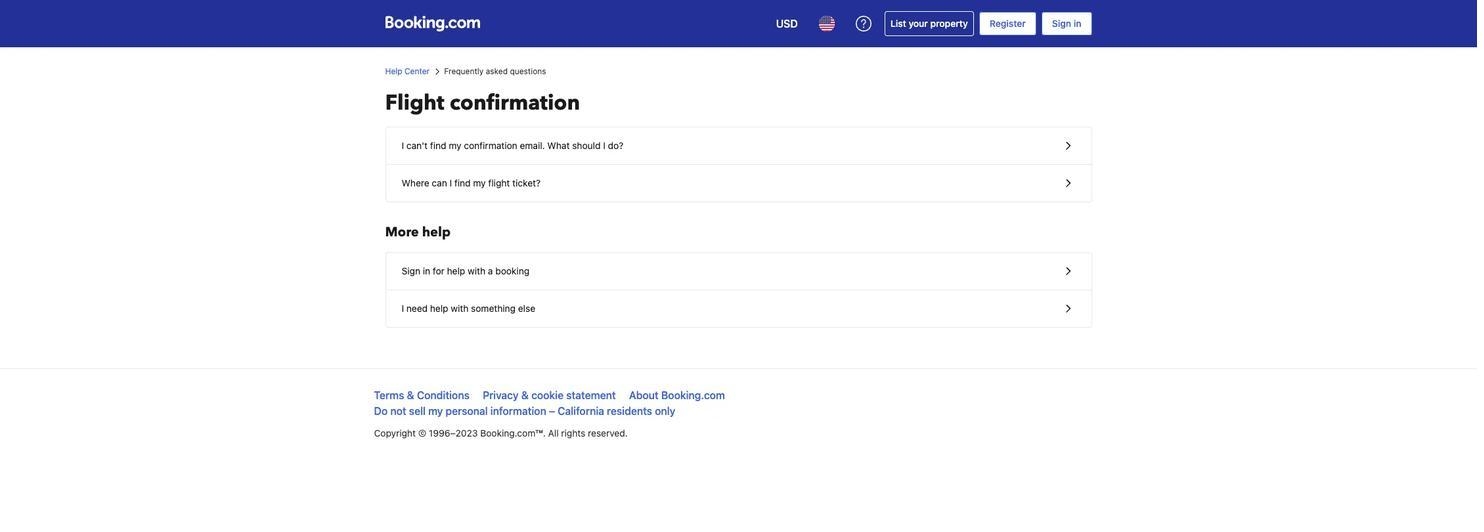 Task type: vqa. For each thing, say whether or not it's contained in the screenshot.
not
yes



Task type: locate. For each thing, give the bounding box(es) containing it.
1 & from the left
[[407, 389, 414, 401]]

for
[[433, 265, 444, 276]]

email.
[[520, 140, 545, 151]]

2 horizontal spatial my
[[473, 177, 486, 188]]

1 horizontal spatial &
[[521, 389, 529, 401]]

help
[[422, 223, 451, 241], [447, 265, 465, 276], [430, 303, 448, 314]]

i left can't
[[402, 140, 404, 151]]

0 vertical spatial my
[[449, 140, 461, 151]]

privacy & cookie statement
[[483, 389, 616, 401]]

with
[[468, 265, 485, 276], [451, 303, 469, 314]]

sign in for help with a booking link
[[386, 253, 1091, 290]]

in for sign in for help with a booking
[[423, 265, 430, 276]]

booking
[[495, 265, 529, 276]]

confirmation up flight
[[464, 140, 517, 151]]

sign inside sign in for help with a booking button
[[402, 265, 420, 276]]

1 horizontal spatial in
[[1074, 18, 1081, 29]]

sign inside sign in link
[[1052, 18, 1071, 29]]

help right "more"
[[422, 223, 451, 241]]

list your property link
[[885, 11, 974, 36]]

0 vertical spatial in
[[1074, 18, 1081, 29]]

about booking.com do not sell my personal information – california residents only
[[374, 389, 725, 417]]

2 & from the left
[[521, 389, 529, 401]]

i left need
[[402, 303, 404, 314]]

2 vertical spatial my
[[428, 405, 443, 417]]

1 vertical spatial sign
[[402, 265, 420, 276]]

& up do not sell my personal information – california residents only link
[[521, 389, 529, 401]]

with left a
[[468, 265, 485, 276]]

find
[[430, 140, 446, 151], [454, 177, 471, 188]]

i left do?
[[603, 140, 605, 151]]

property
[[930, 18, 968, 29]]

only
[[655, 405, 675, 417]]

list your property
[[890, 18, 968, 29]]

where can i find my flight ticket? button
[[386, 165, 1091, 202]]

personal
[[446, 405, 488, 417]]

i
[[402, 140, 404, 151], [603, 140, 605, 151], [450, 177, 452, 188], [402, 303, 404, 314]]

confirmation inside button
[[464, 140, 517, 151]]

booking.com
[[661, 389, 725, 401]]

sign right register
[[1052, 18, 1071, 29]]

help
[[385, 66, 402, 76]]

confirmation
[[450, 89, 580, 118], [464, 140, 517, 151]]

can't
[[406, 140, 428, 151]]

in
[[1074, 18, 1081, 29], [423, 265, 430, 276]]

terms
[[374, 389, 404, 401]]

0 horizontal spatial sign
[[402, 265, 420, 276]]

& up sell
[[407, 389, 414, 401]]

0 vertical spatial with
[[468, 265, 485, 276]]

sign left for
[[402, 265, 420, 276]]

my left flight
[[473, 177, 486, 188]]

where can i find my flight ticket?
[[402, 177, 541, 188]]

2 vertical spatial help
[[430, 303, 448, 314]]

0 horizontal spatial &
[[407, 389, 414, 401]]

0 vertical spatial find
[[430, 140, 446, 151]]

what
[[547, 140, 570, 151]]

do?
[[608, 140, 623, 151]]

&
[[407, 389, 414, 401], [521, 389, 529, 401]]

& for terms
[[407, 389, 414, 401]]

more
[[385, 223, 419, 241]]

help right need
[[430, 303, 448, 314]]

sign
[[1052, 18, 1071, 29], [402, 265, 420, 276]]

confirmation down questions
[[450, 89, 580, 118]]

0 horizontal spatial find
[[430, 140, 446, 151]]

0 horizontal spatial my
[[428, 405, 443, 417]]

1 horizontal spatial sign
[[1052, 18, 1071, 29]]

with left something on the left bottom of page
[[451, 303, 469, 314]]

usd
[[776, 18, 798, 30]]

–
[[549, 405, 555, 417]]

i need help with something else button
[[386, 290, 1091, 327]]

0 vertical spatial help
[[422, 223, 451, 241]]

0 vertical spatial confirmation
[[450, 89, 580, 118]]

find right can
[[454, 177, 471, 188]]

i can't find my confirmation email. what should i do?
[[402, 140, 623, 151]]

conditions
[[417, 389, 470, 401]]

in inside button
[[423, 265, 430, 276]]

my down conditions
[[428, 405, 443, 417]]

find right can't
[[430, 140, 446, 151]]

0 horizontal spatial in
[[423, 265, 430, 276]]

1 vertical spatial in
[[423, 265, 430, 276]]

help center button
[[385, 66, 430, 77]]

1996–2023
[[429, 428, 478, 439]]

your
[[909, 18, 928, 29]]

cookie
[[531, 389, 564, 401]]

1 vertical spatial confirmation
[[464, 140, 517, 151]]

can
[[432, 177, 447, 188]]

about
[[629, 389, 659, 401]]

1 vertical spatial my
[[473, 177, 486, 188]]

frequently asked questions
[[444, 66, 546, 76]]

my right can't
[[449, 140, 461, 151]]

more help
[[385, 223, 451, 241]]

register link
[[979, 12, 1036, 35]]

1 vertical spatial find
[[454, 177, 471, 188]]

flight
[[488, 177, 510, 188]]

help right for
[[447, 265, 465, 276]]

my
[[449, 140, 461, 151], [473, 177, 486, 188], [428, 405, 443, 417]]

0 vertical spatial sign
[[1052, 18, 1071, 29]]



Task type: describe. For each thing, give the bounding box(es) containing it.
need
[[406, 303, 428, 314]]

copyright
[[374, 428, 416, 439]]

asked
[[486, 66, 508, 76]]

reserved.
[[588, 428, 628, 439]]

sign in link
[[1041, 12, 1092, 35]]

privacy & cookie statement link
[[483, 389, 616, 401]]

california
[[558, 405, 604, 417]]

sign for sign in for help with a booking
[[402, 265, 420, 276]]

1 horizontal spatial find
[[454, 177, 471, 188]]

where
[[402, 177, 429, 188]]

i right can
[[450, 177, 452, 188]]

1 vertical spatial help
[[447, 265, 465, 276]]

flight
[[385, 89, 444, 118]]

frequently
[[444, 66, 484, 76]]

sign in for help with a booking button
[[386, 253, 1091, 290]]

residents
[[607, 405, 652, 417]]

sign for sign in
[[1052, 18, 1071, 29]]

do
[[374, 405, 388, 417]]

questions
[[510, 66, 546, 76]]

sign in for help with a booking
[[402, 265, 529, 276]]

something
[[471, 303, 516, 314]]

1 horizontal spatial my
[[449, 140, 461, 151]]

copyright © 1996–2023 booking.com™. all rights reserved.
[[374, 428, 628, 439]]

1 vertical spatial with
[[451, 303, 469, 314]]

flight confirmation
[[385, 89, 580, 118]]

not
[[390, 405, 406, 417]]

about booking.com link
[[629, 389, 725, 401]]

center
[[405, 66, 430, 76]]

else
[[518, 303, 535, 314]]

booking.com™.
[[480, 428, 546, 439]]

a
[[488, 265, 493, 276]]

all
[[548, 428, 559, 439]]

register
[[990, 18, 1026, 29]]

in for sign in
[[1074, 18, 1081, 29]]

ticket?
[[512, 177, 541, 188]]

usd button
[[768, 8, 806, 39]]

i need help with something else
[[402, 303, 535, 314]]

list
[[890, 18, 906, 29]]

rights
[[561, 428, 585, 439]]

©
[[418, 428, 426, 439]]

do not sell my personal information – california residents only link
[[374, 405, 675, 417]]

statement
[[566, 389, 616, 401]]

i can't find my confirmation email. what should i do? button
[[386, 127, 1091, 165]]

sign in
[[1052, 18, 1081, 29]]

help center
[[385, 66, 430, 76]]

information
[[490, 405, 546, 417]]

sell
[[409, 405, 426, 417]]

booking.com online hotel reservations image
[[385, 16, 480, 32]]

terms & conditions link
[[374, 389, 470, 401]]

should
[[572, 140, 601, 151]]

& for privacy
[[521, 389, 529, 401]]

privacy
[[483, 389, 519, 401]]

terms & conditions
[[374, 389, 470, 401]]

my inside about booking.com do not sell my personal information – california residents only
[[428, 405, 443, 417]]



